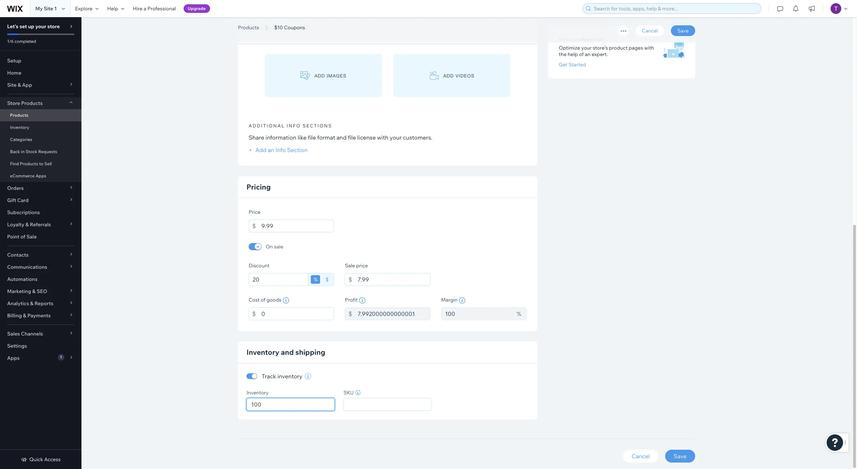 Task type: vqa. For each thing, say whether or not it's contained in the screenshot.
bottommost Dynamic
no



Task type: describe. For each thing, give the bounding box(es) containing it.
automations
[[7, 276, 38, 283]]

settings link
[[0, 340, 81, 352]]

categories link
[[0, 134, 81, 146]]

sku
[[344, 390, 354, 396]]

categories
[[10, 137, 32, 142]]

add videos
[[444, 73, 475, 78]]

0 horizontal spatial an
[[268, 147, 274, 154]]

margin
[[441, 297, 458, 303]]

sidebar element
[[0, 17, 81, 470]]

1 vertical spatial inventory
[[247, 348, 279, 357]]

my site 1
[[35, 5, 57, 12]]

professional
[[574, 36, 604, 43]]

products link inside $10 coupons form
[[234, 24, 263, 31]]

info
[[287, 123, 301, 129]]

help button
[[103, 0, 129, 17]]

& for site
[[18, 82, 21, 88]]

reports
[[35, 301, 53, 307]]

store products
[[7, 100, 43, 107]]

quick
[[29, 457, 43, 463]]

gift
[[7, 197, 16, 204]]

analytics & reports button
[[0, 298, 81, 310]]

ecommerce apps
[[10, 173, 46, 179]]

sales channels
[[7, 331, 43, 337]]

sale inside sidebar element
[[26, 234, 37, 240]]

0 horizontal spatial products link
[[0, 109, 81, 122]]

upgrade
[[188, 6, 206, 11]]

billing
[[7, 313, 22, 319]]

& for marketing
[[32, 288, 36, 295]]

share
[[249, 134, 264, 141]]

store
[[7, 100, 20, 107]]

automations link
[[0, 273, 81, 286]]

orders
[[7, 185, 24, 192]]

the
[[559, 51, 567, 58]]

optimize
[[559, 45, 580, 51]]

of for point of sale
[[21, 234, 25, 240]]

back in stock requests link
[[0, 146, 81, 158]]

find
[[10, 161, 19, 167]]

communications button
[[0, 261, 81, 273]]

your inside sidebar element
[[35, 23, 46, 30]]

sections
[[303, 123, 332, 129]]

billing & payments button
[[0, 310, 81, 322]]

professional
[[148, 5, 176, 12]]

site & app button
[[0, 79, 81, 91]]

& for analytics
[[30, 301, 33, 307]]

cost
[[249, 297, 260, 303]]

images
[[327, 73, 347, 78]]

back
[[10, 149, 20, 154]]

contacts
[[7, 252, 29, 258]]

format
[[317, 134, 335, 141]]

additional info sections
[[249, 123, 332, 129]]

get
[[559, 61, 568, 68]]

info tooltip image for margin
[[459, 298, 466, 304]]

pricing
[[247, 183, 271, 192]]

hire a professional
[[133, 5, 176, 12]]

subscriptions
[[7, 209, 40, 216]]

and for videos
[[273, 25, 285, 31]]

videos
[[287, 25, 309, 31]]

started
[[569, 61, 586, 68]]

info tooltip image for profit
[[359, 298, 366, 304]]

0 vertical spatial save button
[[671, 25, 696, 36]]

0 horizontal spatial %
[[314, 277, 318, 283]]

gallery image
[[301, 71, 310, 80]]

on
[[266, 244, 273, 250]]

billing & payments
[[7, 313, 51, 319]]

loyalty
[[7, 222, 24, 228]]

let's set up your store
[[7, 23, 60, 30]]

info
[[276, 147, 286, 154]]

my
[[35, 5, 43, 12]]

find products to sell link
[[0, 158, 81, 170]]

1/6
[[7, 39, 14, 44]]

referrals
[[30, 222, 51, 228]]

requests
[[38, 149, 57, 154]]

gift card button
[[0, 194, 81, 207]]

home link
[[0, 67, 81, 79]]

a for professional
[[144, 5, 146, 12]]

like
[[298, 134, 307, 141]]

product
[[609, 45, 628, 51]]

ecommerce apps link
[[0, 170, 81, 182]]

products inside popup button
[[21, 100, 43, 107]]

marketing & seo
[[7, 288, 47, 295]]

sale price
[[345, 263, 368, 269]]

upgrade button
[[184, 4, 210, 13]]

explore
[[75, 5, 93, 12]]

cancel for the bottommost cancel button
[[632, 453, 650, 460]]

products inside $10 coupons form
[[238, 24, 259, 31]]

home
[[7, 70, 21, 76]]

0 vertical spatial 1
[[54, 5, 57, 12]]

analytics
[[7, 301, 29, 307]]

inventory
[[278, 373, 303, 380]]

1 horizontal spatial apps
[[36, 173, 46, 179]]

add for add images
[[315, 73, 325, 78]]

1 file from the left
[[308, 134, 316, 141]]

seo
[[37, 288, 47, 295]]

1 horizontal spatial your
[[390, 134, 402, 141]]

share information like file format and file license with your customers.
[[249, 134, 433, 141]]



Task type: locate. For each thing, give the bounding box(es) containing it.
add right "videos icon"
[[444, 73, 454, 78]]

with right pages
[[644, 45, 654, 51]]

1 horizontal spatial add
[[444, 73, 454, 78]]

1 horizontal spatial of
[[261, 297, 266, 303]]

track inventory
[[262, 373, 303, 380]]

products
[[238, 24, 259, 31], [21, 100, 43, 107], [10, 113, 28, 118], [20, 161, 38, 167]]

0 vertical spatial cancel button
[[636, 25, 665, 36]]

site inside popup button
[[7, 82, 17, 88]]

optimize your store's product pages with the help of an expert.
[[559, 45, 654, 58]]

sales channels button
[[0, 328, 81, 340]]

with right license
[[377, 134, 389, 141]]

your right up
[[35, 23, 46, 30]]

site right my
[[44, 5, 53, 12]]

0 vertical spatial apps
[[36, 173, 46, 179]]

site & app
[[7, 82, 32, 88]]

add an info section
[[254, 147, 308, 154]]

0 vertical spatial with
[[644, 45, 654, 51]]

set
[[20, 23, 27, 30]]

section
[[287, 147, 308, 154]]

& left app on the left top of the page
[[18, 82, 21, 88]]

$10 coupons
[[238, 15, 319, 31], [274, 24, 305, 31]]

& for loyalty
[[25, 222, 29, 228]]

your down professional
[[581, 45, 592, 51]]

2 info tooltip image from the left
[[359, 298, 366, 304]]

0 horizontal spatial hire
[[133, 5, 143, 12]]

and
[[273, 25, 285, 31], [337, 134, 347, 141], [281, 348, 294, 357]]

1 vertical spatial and
[[337, 134, 347, 141]]

of right point
[[21, 234, 25, 240]]

sale
[[26, 234, 37, 240], [345, 263, 355, 269]]

hire for hire a professional
[[559, 36, 569, 43]]

0 vertical spatial a
[[144, 5, 146, 12]]

1 horizontal spatial info tooltip image
[[359, 298, 366, 304]]

in
[[21, 149, 25, 154]]

point of sale link
[[0, 231, 81, 243]]

your left customers.
[[390, 134, 402, 141]]

of right "cost" on the bottom
[[261, 297, 266, 303]]

sale inside $10 coupons form
[[345, 263, 355, 269]]

a up optimize
[[570, 36, 573, 43]]

an left expert. at top
[[585, 51, 591, 58]]

your inside optimize your store's product pages with the help of an expert.
[[581, 45, 592, 51]]

an left info
[[268, 147, 274, 154]]

store products button
[[0, 97, 81, 109]]

additional
[[249, 123, 285, 129]]

to
[[39, 161, 43, 167]]

$
[[252, 223, 256, 230], [349, 276, 352, 283], [326, 277, 329, 283], [252, 311, 256, 318], [349, 311, 352, 318]]

site
[[44, 5, 53, 12], [7, 82, 17, 88]]

an
[[585, 51, 591, 58], [268, 147, 274, 154]]

1 down settings link
[[60, 355, 62, 360]]

a inside $10 coupons form
[[570, 36, 573, 43]]

0 vertical spatial sale
[[26, 234, 37, 240]]

hire
[[133, 5, 143, 12], [559, 36, 569, 43]]

point
[[7, 234, 19, 240]]

0 horizontal spatial a
[[144, 5, 146, 12]]

add for add videos
[[444, 73, 454, 78]]

0 vertical spatial %
[[314, 277, 318, 283]]

hire a professional
[[559, 36, 604, 43]]

1 horizontal spatial sale
[[345, 263, 355, 269]]

and left the shipping on the bottom left of the page
[[281, 348, 294, 357]]

of right help
[[579, 51, 584, 58]]

with inside optimize your store's product pages with the help of an expert.
[[644, 45, 654, 51]]

cancel
[[642, 28, 658, 34], [632, 453, 650, 460]]

save
[[678, 28, 689, 34], [674, 453, 687, 460]]

0 number field
[[249, 399, 333, 411]]

hire inside hire a professional link
[[133, 5, 143, 12]]

0 horizontal spatial of
[[21, 234, 25, 240]]

let's
[[7, 23, 18, 30]]

with
[[644, 45, 654, 51], [377, 134, 389, 141]]

0 horizontal spatial with
[[377, 134, 389, 141]]

add an info section link
[[249, 147, 308, 154]]

app
[[22, 82, 32, 88]]

point of sale
[[7, 234, 37, 240]]

0 vertical spatial cancel
[[642, 28, 658, 34]]

none field inside $10 coupons form
[[346, 399, 430, 411]]

0 horizontal spatial sale
[[26, 234, 37, 240]]

1 inside sidebar element
[[60, 355, 62, 360]]

on sale
[[266, 244, 283, 250]]

2 horizontal spatial your
[[581, 45, 592, 51]]

info tooltip image right margin
[[459, 298, 466, 304]]

0 vertical spatial save
[[678, 28, 689, 34]]

a
[[144, 5, 146, 12], [570, 36, 573, 43]]

2 file from the left
[[348, 134, 356, 141]]

hire for hire a professional
[[133, 5, 143, 12]]

pages
[[629, 45, 643, 51]]

coupons
[[263, 15, 319, 31], [284, 24, 305, 31]]

info tooltip image right goods
[[283, 298, 289, 304]]

inventory up track
[[247, 348, 279, 357]]

0 vertical spatial your
[[35, 23, 46, 30]]

1 vertical spatial an
[[268, 147, 274, 154]]

of for cost of goods
[[261, 297, 266, 303]]

None text field
[[249, 273, 309, 286], [261, 308, 334, 321], [249, 273, 309, 286], [261, 308, 334, 321]]

1 vertical spatial your
[[581, 45, 592, 51]]

expert.
[[592, 51, 608, 58]]

2 vertical spatial inventory
[[247, 390, 269, 396]]

0 vertical spatial hire
[[133, 5, 143, 12]]

1 vertical spatial products link
[[0, 109, 81, 122]]

0 vertical spatial inventory
[[10, 125, 29, 130]]

of inside optimize your store's product pages with the help of an expert.
[[579, 51, 584, 58]]

a for professional
[[570, 36, 573, 43]]

access
[[44, 457, 61, 463]]

1 horizontal spatial 1
[[60, 355, 62, 360]]

Search for tools, apps, help & more... field
[[592, 4, 759, 14]]

sale
[[274, 244, 283, 250]]

add images
[[315, 73, 347, 78]]

1 info tooltip image from the left
[[283, 298, 289, 304]]

1 vertical spatial save
[[674, 453, 687, 460]]

1 vertical spatial cancel
[[632, 453, 650, 460]]

& right loyalty
[[25, 222, 29, 228]]

0 horizontal spatial $10
[[238, 15, 261, 31]]

apps down find products to sell link
[[36, 173, 46, 179]]

of inside sidebar element
[[21, 234, 25, 240]]

cost of goods
[[249, 297, 281, 303]]

setup link
[[0, 55, 81, 67]]

file
[[308, 134, 316, 141], [348, 134, 356, 141]]

site down home
[[7, 82, 17, 88]]

1 vertical spatial cancel button
[[623, 450, 659, 463]]

0 vertical spatial and
[[273, 25, 285, 31]]

apps down settings
[[7, 355, 20, 362]]

None text field
[[261, 220, 334, 233], [358, 308, 431, 321], [441, 308, 513, 321], [261, 220, 334, 233], [358, 308, 431, 321], [441, 308, 513, 321]]

sale left price
[[345, 263, 355, 269]]

1 horizontal spatial $10
[[274, 24, 283, 31]]

and right format
[[337, 134, 347, 141]]

price
[[249, 209, 261, 216]]

help
[[568, 51, 578, 58]]

hire a professional link
[[129, 0, 180, 17]]

0 vertical spatial site
[[44, 5, 53, 12]]

completed
[[15, 39, 36, 44]]

0 horizontal spatial your
[[35, 23, 46, 30]]

marketing
[[7, 288, 31, 295]]

None field
[[346, 399, 430, 411]]

0 horizontal spatial 1
[[54, 5, 57, 12]]

1 horizontal spatial hire
[[559, 36, 569, 43]]

contacts button
[[0, 249, 81, 261]]

orders button
[[0, 182, 81, 194]]

get started link
[[559, 61, 586, 68]]

loyalty & referrals button
[[0, 219, 81, 231]]

file right like
[[308, 134, 316, 141]]

0 vertical spatial of
[[579, 51, 584, 58]]

hire inside $10 coupons form
[[559, 36, 569, 43]]

cancel button
[[636, 25, 665, 36], [623, 450, 659, 463]]

information
[[266, 134, 296, 141]]

loyalty & referrals
[[7, 222, 51, 228]]

1 horizontal spatial a
[[570, 36, 573, 43]]

1/6 completed
[[7, 39, 36, 44]]

inventory down track
[[247, 390, 269, 396]]

an inside optimize your store's product pages with the help of an expert.
[[585, 51, 591, 58]]

& inside 'popup button'
[[30, 301, 33, 307]]

$ text field
[[358, 273, 431, 286]]

a inside hire a professional link
[[144, 5, 146, 12]]

& left seo
[[32, 288, 36, 295]]

back in stock requests
[[10, 149, 57, 154]]

1 horizontal spatial site
[[44, 5, 53, 12]]

0 vertical spatial an
[[585, 51, 591, 58]]

2 vertical spatial and
[[281, 348, 294, 357]]

info tooltip image right profit
[[359, 298, 366, 304]]

%
[[314, 277, 318, 283], [517, 311, 521, 318]]

store
[[47, 23, 60, 30]]

& left reports
[[30, 301, 33, 307]]

and left videos
[[273, 25, 285, 31]]

hire up optimize
[[559, 36, 569, 43]]

add right gallery icon
[[315, 73, 325, 78]]

1 horizontal spatial products link
[[234, 24, 263, 31]]

$10 coupons form
[[81, 0, 857, 470]]

2 horizontal spatial of
[[579, 51, 584, 58]]

3 info tooltip image from the left
[[459, 298, 466, 304]]

videos icon image
[[430, 71, 439, 80]]

2 vertical spatial of
[[261, 297, 266, 303]]

setup
[[7, 58, 21, 64]]

inventory and shipping
[[247, 348, 325, 357]]

up
[[28, 23, 34, 30]]

1 vertical spatial save button
[[665, 450, 696, 463]]

info tooltip image for cost of goods
[[283, 298, 289, 304]]

a left professional
[[144, 5, 146, 12]]

cancel for cancel button to the top
[[642, 28, 658, 34]]

inventory inside sidebar element
[[10, 125, 29, 130]]

sale down the loyalty & referrals
[[26, 234, 37, 240]]

0 vertical spatial products link
[[234, 24, 263, 31]]

1 vertical spatial apps
[[7, 355, 20, 362]]

ecommerce
[[10, 173, 35, 179]]

1 right my
[[54, 5, 57, 12]]

1 vertical spatial with
[[377, 134, 389, 141]]

2 horizontal spatial info tooltip image
[[459, 298, 466, 304]]

1 vertical spatial a
[[570, 36, 573, 43]]

info tooltip image
[[283, 298, 289, 304], [359, 298, 366, 304], [459, 298, 466, 304]]

2 add from the left
[[444, 73, 454, 78]]

apps
[[36, 173, 46, 179], [7, 355, 20, 362]]

1 vertical spatial hire
[[559, 36, 569, 43]]

file left license
[[348, 134, 356, 141]]

1 horizontal spatial %
[[517, 311, 521, 318]]

inventory up categories
[[10, 125, 29, 130]]

0 horizontal spatial apps
[[7, 355, 20, 362]]

and for shipping
[[281, 348, 294, 357]]

images and videos
[[249, 25, 309, 31]]

1 horizontal spatial file
[[348, 134, 356, 141]]

analytics & reports
[[7, 301, 53, 307]]

1 vertical spatial sale
[[345, 263, 355, 269]]

2 vertical spatial your
[[390, 134, 402, 141]]

save button
[[671, 25, 696, 36], [665, 450, 696, 463]]

subscriptions link
[[0, 207, 81, 219]]

price
[[356, 263, 368, 269]]

1 horizontal spatial with
[[644, 45, 654, 51]]

1 vertical spatial site
[[7, 82, 17, 88]]

& for billing
[[23, 313, 26, 319]]

sell
[[44, 161, 52, 167]]

0 horizontal spatial add
[[315, 73, 325, 78]]

quick access
[[29, 457, 61, 463]]

1 vertical spatial 1
[[60, 355, 62, 360]]

& right the billing
[[23, 313, 26, 319]]

0 horizontal spatial file
[[308, 134, 316, 141]]

1 vertical spatial of
[[21, 234, 25, 240]]

0 horizontal spatial info tooltip image
[[283, 298, 289, 304]]

shipping
[[296, 348, 325, 357]]

0 horizontal spatial site
[[7, 82, 17, 88]]

1 add from the left
[[315, 73, 325, 78]]

hire right the help button
[[133, 5, 143, 12]]

1 vertical spatial %
[[517, 311, 521, 318]]

marketing & seo button
[[0, 286, 81, 298]]

1 horizontal spatial an
[[585, 51, 591, 58]]



